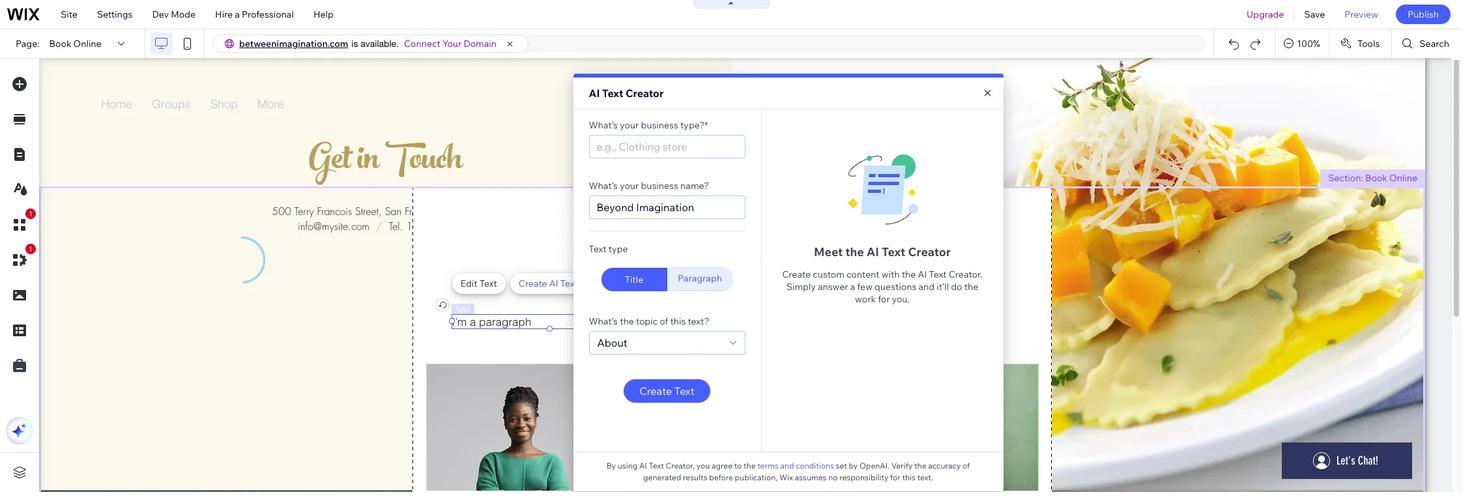 Task type: vqa. For each thing, say whether or not it's contained in the screenshot.
across
no



Task type: describe. For each thing, give the bounding box(es) containing it.
text inside create custom content with the ai text creator. simply answer a few questions and it'll do the work for you.
[[929, 269, 947, 280]]

tools
[[1358, 38, 1380, 50]]

1 vertical spatial and
[[781, 461, 794, 471]]

the up content
[[846, 244, 864, 259]]

text type
[[589, 243, 628, 255]]

creator,
[[666, 461, 695, 471]]

the down creator.
[[965, 281, 979, 293]]

publish button
[[1396, 5, 1451, 24]]

openai.
[[860, 461, 890, 471]]

no
[[829, 473, 838, 482]]

save button
[[1295, 0, 1335, 29]]

business for type?*
[[641, 119, 678, 131]]

text?
[[688, 315, 709, 327]]

1 horizontal spatial book
[[1366, 172, 1388, 184]]

for inside set by openai. verify the accuracy of generated results before publication, wix assumes no responsibility for this text.
[[890, 473, 901, 482]]

the inside set by openai. verify the accuracy of generated results before publication, wix assumes no responsibility for this text.
[[915, 461, 927, 471]]

verify
[[892, 461, 913, 471]]

create ai text
[[519, 277, 578, 289]]

connect
[[404, 38, 440, 50]]

edit text
[[461, 277, 497, 289]]

the up the "questions"
[[902, 269, 916, 280]]

business for name?
[[641, 180, 678, 192]]

what's your business name?
[[589, 180, 709, 192]]

0 horizontal spatial a
[[235, 8, 240, 20]]

agree
[[712, 461, 733, 471]]

section:
[[1329, 172, 1363, 184]]

you.
[[892, 293, 910, 305]]

hire
[[215, 8, 233, 20]]

name?
[[681, 180, 709, 192]]

what's your business type?*
[[589, 119, 708, 131]]

what's the topic of this text?
[[589, 315, 709, 327]]

create for create custom content with the ai text creator. simply answer a few questions and it'll do the work for you.
[[782, 269, 811, 280]]

generated
[[643, 473, 681, 482]]

publish
[[1408, 8, 1439, 20]]

do
[[951, 281, 962, 293]]

preview
[[1345, 8, 1379, 20]]

type?*
[[681, 119, 708, 131]]

e.g., Chic Boutique text field
[[589, 196, 745, 219]]

section: book online
[[1329, 172, 1418, 184]]

edit
[[461, 277, 477, 289]]

create for create text
[[640, 385, 672, 398]]

0 vertical spatial this
[[670, 315, 686, 327]]

upgrade
[[1247, 8, 1284, 20]]

text inside button
[[675, 385, 695, 398]]

1 vertical spatial creator
[[908, 244, 951, 259]]

title
[[625, 274, 644, 286]]

e.g., Clothing store text field
[[589, 135, 745, 158]]

is available. connect your domain
[[352, 38, 497, 50]]

0 vertical spatial online
[[73, 38, 101, 50]]

answer
[[818, 281, 848, 293]]

type
[[609, 243, 628, 255]]

responsibility
[[840, 473, 889, 482]]

results
[[683, 473, 708, 482]]

0 vertical spatial book
[[49, 38, 71, 50]]

few
[[857, 281, 873, 293]]

topic
[[636, 315, 658, 327]]

0 vertical spatial of
[[660, 315, 668, 327]]

0 horizontal spatial creator
[[626, 87, 664, 100]]

create text button
[[624, 379, 710, 403]]

create for create ai text
[[519, 277, 547, 289]]

meet
[[814, 244, 843, 259]]

100%
[[1297, 38, 1321, 50]]

using
[[618, 461, 638, 471]]

mode
[[171, 8, 196, 20]]

by
[[849, 461, 858, 471]]

what's for what's your business name?
[[589, 180, 618, 192]]

betweenimagination.com
[[239, 38, 348, 50]]

set by openai. verify the accuracy of generated results before publication, wix assumes no responsibility for this text.
[[643, 461, 970, 482]]

conditions
[[796, 461, 834, 471]]



Task type: locate. For each thing, give the bounding box(es) containing it.
2 vertical spatial what's
[[589, 315, 618, 327]]

book
[[49, 38, 71, 50], [1366, 172, 1388, 184]]

content
[[847, 269, 880, 280]]

1 horizontal spatial for
[[890, 473, 901, 482]]

the
[[846, 244, 864, 259], [902, 269, 916, 280], [965, 281, 979, 293], [620, 315, 634, 327], [744, 461, 756, 471], [915, 461, 927, 471]]

3 what's from the top
[[589, 315, 618, 327]]

ai inside create custom content with the ai text creator. simply answer a few questions and it'll do the work for you.
[[918, 269, 927, 280]]

you
[[697, 461, 710, 471]]

100% button
[[1276, 29, 1330, 58]]

your
[[443, 38, 462, 50]]

of
[[660, 315, 668, 327], [963, 461, 970, 471]]

0 vertical spatial for
[[878, 293, 890, 305]]

1 vertical spatial 1 button
[[6, 244, 36, 274]]

1 vertical spatial your
[[620, 180, 639, 192]]

text.
[[918, 473, 933, 482]]

what's up text type
[[589, 180, 618, 192]]

1 vertical spatial online
[[1390, 172, 1418, 184]]

0 horizontal spatial online
[[73, 38, 101, 50]]

2 1 from the top
[[29, 245, 33, 253]]

save
[[1305, 8, 1325, 20]]

2 horizontal spatial create
[[782, 269, 811, 280]]

0 vertical spatial creator
[[626, 87, 664, 100]]

before
[[709, 473, 733, 482]]

0 vertical spatial a
[[235, 8, 240, 20]]

questions
[[875, 281, 917, 293]]

and inside create custom content with the ai text creator. simply answer a few questions and it'll do the work for you.
[[919, 281, 935, 293]]

0 vertical spatial what's
[[589, 119, 618, 131]]

domain
[[464, 38, 497, 50]]

site
[[61, 8, 77, 20]]

this down verify
[[902, 473, 916, 482]]

accuracy
[[928, 461, 961, 471]]

1 horizontal spatial online
[[1390, 172, 1418, 184]]

the left topic
[[620, 315, 634, 327]]

a left 'few'
[[850, 281, 855, 293]]

book online
[[49, 38, 101, 50]]

1 your from the top
[[620, 119, 639, 131]]

what's for what's your business type?*
[[589, 119, 618, 131]]

1 1 button from the top
[[6, 209, 36, 239]]

by
[[607, 461, 616, 471]]

create
[[782, 269, 811, 280], [519, 277, 547, 289], [640, 385, 672, 398]]

1 horizontal spatial creator
[[908, 244, 951, 259]]

and up the wix
[[781, 461, 794, 471]]

online
[[73, 38, 101, 50], [1390, 172, 1418, 184]]

available.
[[361, 38, 399, 49]]

business up e.g., clothing store text field
[[641, 119, 678, 131]]

0 horizontal spatial of
[[660, 315, 668, 327]]

your for what's your business type?*
[[620, 119, 639, 131]]

0 vertical spatial your
[[620, 119, 639, 131]]

the right to
[[744, 461, 756, 471]]

creator
[[626, 87, 664, 100], [908, 244, 951, 259]]

0 vertical spatial business
[[641, 119, 678, 131]]

create inside create custom content with the ai text creator. simply answer a few questions and it'll do the work for you.
[[782, 269, 811, 280]]

and left it'll
[[919, 281, 935, 293]]

terms and conditions button
[[758, 460, 834, 472]]

1 horizontal spatial create
[[640, 385, 672, 398]]

1 1 from the top
[[29, 210, 33, 218]]

help
[[313, 8, 334, 20]]

0 horizontal spatial book
[[49, 38, 71, 50]]

1 vertical spatial this
[[902, 473, 916, 482]]

assumes
[[795, 473, 827, 482]]

1 business from the top
[[641, 119, 678, 131]]

for left you.
[[878, 293, 890, 305]]

dev
[[152, 8, 169, 20]]

for down verify
[[890, 473, 901, 482]]

tools button
[[1330, 29, 1392, 58]]

about
[[597, 336, 628, 349]]

what's down ai text creator
[[589, 119, 618, 131]]

of inside set by openai. verify the accuracy of generated results before publication, wix assumes no responsibility for this text.
[[963, 461, 970, 471]]

of right accuracy
[[963, 461, 970, 471]]

publication,
[[735, 473, 778, 482]]

preview button
[[1335, 0, 1388, 29]]

what's up the about
[[589, 315, 618, 327]]

your down ai text creator
[[620, 119, 639, 131]]

terms
[[758, 461, 779, 471]]

create inside create text button
[[640, 385, 672, 398]]

text
[[602, 87, 623, 100], [589, 243, 607, 255], [882, 244, 906, 259], [929, 269, 947, 280], [480, 277, 497, 289], [560, 277, 578, 289], [675, 385, 695, 398], [649, 461, 664, 471]]

0 horizontal spatial create
[[519, 277, 547, 289]]

of right topic
[[660, 315, 668, 327]]

book right the section:
[[1366, 172, 1388, 184]]

and
[[919, 281, 935, 293], [781, 461, 794, 471]]

meet the ai text creator
[[814, 244, 951, 259]]

by using ai text creator, you agree to the terms and conditions
[[607, 461, 834, 471]]

1 horizontal spatial of
[[963, 461, 970, 471]]

1 vertical spatial 1
[[29, 245, 33, 253]]

your for what's your business name?
[[620, 180, 639, 192]]

a right hire
[[235, 8, 240, 20]]

search button
[[1393, 29, 1461, 58]]

2 your from the top
[[620, 180, 639, 192]]

what's
[[589, 119, 618, 131], [589, 180, 618, 192], [589, 315, 618, 327]]

the up text.
[[915, 461, 927, 471]]

a
[[235, 8, 240, 20], [850, 281, 855, 293]]

1 vertical spatial book
[[1366, 172, 1388, 184]]

2 1 button from the top
[[6, 244, 36, 274]]

1 vertical spatial a
[[850, 281, 855, 293]]

online right the section:
[[1390, 172, 1418, 184]]

search
[[1420, 38, 1450, 50]]

2 business from the top
[[641, 180, 678, 192]]

your up "e.g., chic boutique" text box
[[620, 180, 639, 192]]

1 what's from the top
[[589, 119, 618, 131]]

settings
[[97, 8, 133, 20]]

1 button
[[6, 209, 36, 239], [6, 244, 36, 274]]

for
[[878, 293, 890, 305], [890, 473, 901, 482]]

create custom content with the ai text creator. simply answer a few questions and it'll do the work for you.
[[782, 269, 983, 305]]

1 horizontal spatial a
[[850, 281, 855, 293]]

business
[[641, 119, 678, 131], [641, 180, 678, 192]]

business up "e.g., chic boutique" text box
[[641, 180, 678, 192]]

with
[[882, 269, 900, 280]]

what's for what's the topic of this text?
[[589, 315, 618, 327]]

wix
[[780, 473, 793, 482]]

1 vertical spatial what's
[[589, 180, 618, 192]]

paragraph
[[678, 272, 722, 284]]

1 vertical spatial for
[[890, 473, 901, 482]]

ai
[[589, 87, 600, 100], [867, 244, 879, 259], [918, 269, 927, 280], [549, 277, 558, 289], [639, 461, 647, 471]]

this inside set by openai. verify the accuracy of generated results before publication, wix assumes no responsibility for this text.
[[902, 473, 916, 482]]

online down 'site'
[[73, 38, 101, 50]]

1 vertical spatial of
[[963, 461, 970, 471]]

this left text?
[[670, 315, 686, 327]]

0 horizontal spatial this
[[670, 315, 686, 327]]

creator up what's your business type?*
[[626, 87, 664, 100]]

0 vertical spatial 1
[[29, 210, 33, 218]]

0 vertical spatial and
[[919, 281, 935, 293]]

hire a professional
[[215, 8, 294, 20]]

is
[[352, 38, 358, 49]]

a inside create custom content with the ai text creator. simply answer a few questions and it'll do the work for you.
[[850, 281, 855, 293]]

it'll
[[937, 281, 949, 293]]

0 horizontal spatial for
[[878, 293, 890, 305]]

2 what's from the top
[[589, 180, 618, 192]]

set
[[836, 461, 847, 471]]

1 vertical spatial business
[[641, 180, 678, 192]]

creator up it'll
[[908, 244, 951, 259]]

book down 'site'
[[49, 38, 71, 50]]

for inside create custom content with the ai text creator. simply answer a few questions and it'll do the work for you.
[[878, 293, 890, 305]]

1
[[29, 210, 33, 218], [29, 245, 33, 253]]

1 horizontal spatial and
[[919, 281, 935, 293]]

work
[[855, 293, 876, 305]]

0 horizontal spatial and
[[781, 461, 794, 471]]

custom
[[813, 269, 845, 280]]

0 vertical spatial 1 button
[[6, 209, 36, 239]]

this
[[670, 315, 686, 327], [902, 473, 916, 482]]

professional
[[242, 8, 294, 20]]

create text
[[640, 385, 695, 398]]

simply
[[787, 281, 816, 293]]

to
[[734, 461, 742, 471]]

ai text creator
[[589, 87, 664, 100]]

creator.
[[949, 269, 983, 280]]

1 horizontal spatial this
[[902, 473, 916, 482]]

dev mode
[[152, 8, 196, 20]]



